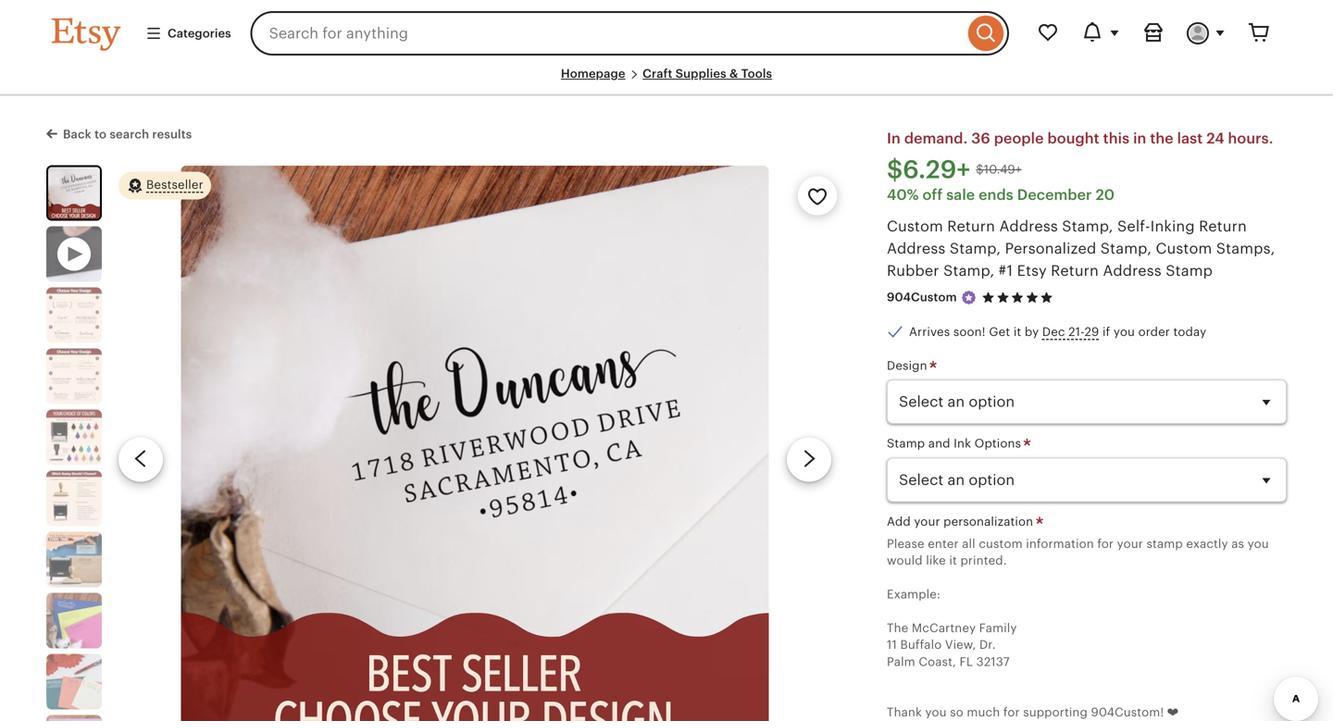 Task type: describe. For each thing, give the bounding box(es) containing it.
menu bar containing categories
[[0, 0, 1333, 96]]

back to search results
[[63, 127, 192, 141]]

off
[[923, 187, 943, 203]]

fl
[[960, 655, 973, 669]]

custom return address stamp self-inking return address stamp image 2 image
[[46, 288, 102, 343]]

craft
[[643, 67, 673, 81]]

0 horizontal spatial custom return address stamp self-inking return address stamp image 1 image
[[48, 167, 100, 219]]

categories
[[168, 26, 231, 40]]

custom return address stamp self-inking return address stamp image 4 image
[[46, 410, 102, 465]]

Search for anything text field
[[251, 11, 964, 56]]

enter
[[928, 537, 959, 551]]

etsy
[[1017, 263, 1047, 279]]

people
[[994, 130, 1044, 147]]

sale
[[947, 187, 975, 203]]

dec
[[1043, 325, 1065, 339]]

bought
[[1048, 130, 1100, 147]]

self-
[[1118, 218, 1151, 235]]

the mccartney family 11 buffalo view, dr. palm coast, fl 32137
[[887, 621, 1017, 669]]

custom
[[979, 537, 1023, 551]]

palm
[[887, 655, 916, 669]]

40% off sale ends december 20
[[887, 187, 1115, 203]]

stamp, up the #1
[[950, 240, 1001, 257]]

$6.29+ $10.49+
[[887, 155, 1022, 184]]

904custom link
[[887, 290, 957, 304]]

1 horizontal spatial custom return address stamp self-inking return address stamp image 1 image
[[181, 165, 769, 721]]

11
[[887, 638, 897, 652]]

printed.
[[961, 554, 1007, 568]]

like
[[926, 554, 946, 568]]

by
[[1025, 325, 1039, 339]]

stamps,
[[1216, 240, 1275, 257]]

the
[[887, 621, 909, 635]]

36
[[972, 130, 991, 147]]

in
[[887, 130, 901, 147]]

thank you so much for supporting 904custom! ❤
[[887, 705, 1179, 719]]

as
[[1232, 537, 1245, 551]]

mccartney
[[912, 621, 976, 635]]

back to search results link
[[46, 124, 192, 143]]

the
[[1150, 130, 1174, 147]]

1 horizontal spatial return
[[1051, 263, 1099, 279]]

your inside please enter all custom information for your stamp exactly as you would like it printed.
[[1117, 537, 1143, 551]]

29
[[1085, 325, 1099, 339]]

buffalo
[[900, 638, 942, 652]]

to
[[95, 127, 107, 141]]

custom return address stamp self-inking return address stamp image 3 image
[[46, 349, 102, 404]]

self-inking and round wood-handled stamps rest on top of a white envelope with an opened ink pad placed next to the stamps. a red pen and two flowers lay above the envelope and custom stamps. image
[[46, 532, 102, 588]]

add
[[887, 515, 911, 529]]

❤
[[1168, 705, 1179, 719]]

design
[[887, 359, 931, 373]]

0 horizontal spatial you
[[926, 705, 947, 719]]

$6.29+
[[887, 155, 971, 184]]

0 horizontal spatial stamp
[[887, 437, 925, 451]]

please
[[887, 537, 925, 551]]

32137
[[977, 655, 1010, 669]]

example:
[[887, 588, 941, 601]]

bestseller button
[[119, 171, 211, 201]]

1 vertical spatial address
[[887, 240, 946, 257]]

ends
[[979, 187, 1014, 203]]

you inside please enter all custom information for your stamp exactly as you would like it printed.
[[1248, 537, 1269, 551]]

40%
[[887, 187, 919, 203]]

view,
[[945, 638, 976, 652]]

none search field inside categories banner
[[251, 11, 1009, 56]]

dr.
[[980, 638, 996, 652]]

in
[[1133, 130, 1147, 147]]

24
[[1207, 130, 1225, 147]]

would
[[887, 554, 923, 568]]

last
[[1177, 130, 1203, 147]]

so
[[950, 705, 964, 719]]

categories banner
[[19, 0, 1315, 67]]

for inside please enter all custom information for your stamp exactly as you would like it printed.
[[1098, 537, 1114, 551]]

stamp and ink options
[[887, 437, 1025, 451]]

stamp, up star_seller image
[[944, 263, 995, 279]]

personalization
[[944, 515, 1034, 529]]



Task type: vqa. For each thing, say whether or not it's contained in the screenshot.
bottommost '2023'
no



Task type: locate. For each thing, give the bounding box(es) containing it.
0 horizontal spatial address
[[887, 240, 946, 257]]

inking
[[1151, 218, 1195, 235]]

2 horizontal spatial you
[[1248, 537, 1269, 551]]

soon! get
[[954, 325, 1010, 339]]

search
[[110, 127, 149, 141]]

in demand. 36 people bought this in the last 24 hours.
[[887, 130, 1274, 147]]

much
[[967, 705, 1000, 719]]

it right like
[[949, 554, 957, 568]]

information
[[1026, 537, 1094, 551]]

1 horizontal spatial for
[[1098, 537, 1114, 551]]

family
[[979, 621, 1017, 635]]

supporting
[[1023, 705, 1088, 719]]

homepage
[[561, 67, 626, 81]]

custom down '40%'
[[887, 218, 943, 235]]

menu bar
[[0, 0, 1333, 96], [52, 67, 1282, 96]]

2 vertical spatial address
[[1103, 263, 1162, 279]]

0 horizontal spatial it
[[949, 554, 957, 568]]

0 vertical spatial you
[[1114, 325, 1135, 339]]

1 horizontal spatial it
[[1014, 325, 1022, 339]]

return up stamps,
[[1199, 218, 1247, 235]]

it
[[1014, 325, 1022, 339], [949, 554, 957, 568]]

904custom!
[[1091, 705, 1164, 719]]

custom
[[887, 218, 943, 235], [1156, 240, 1212, 257]]

return down sale
[[947, 218, 995, 235]]

2 vertical spatial you
[[926, 705, 947, 719]]

return
[[947, 218, 995, 235], [1199, 218, 1247, 235], [1051, 263, 1099, 279]]

results
[[152, 127, 192, 141]]

order
[[1139, 325, 1170, 339]]

0 vertical spatial it
[[1014, 325, 1022, 339]]

stamp, down 20
[[1062, 218, 1114, 235]]

menu bar containing homepage
[[52, 67, 1282, 96]]

stamp
[[1147, 537, 1183, 551]]

homepage link
[[561, 67, 626, 81]]

0 horizontal spatial your
[[914, 515, 940, 529]]

0 vertical spatial for
[[1098, 537, 1114, 551]]

&
[[730, 67, 738, 81]]

0 vertical spatial address
[[1000, 218, 1058, 235]]

21-
[[1069, 325, 1085, 339]]

20
[[1096, 187, 1115, 203]]

your up enter
[[914, 515, 940, 529]]

None search field
[[251, 11, 1009, 56]]

tools
[[742, 67, 772, 81]]

stamp,
[[1062, 218, 1114, 235], [950, 240, 1001, 257], [1101, 240, 1152, 257], [944, 263, 995, 279]]

and
[[929, 437, 951, 451]]

return down personalized
[[1051, 263, 1099, 279]]

1 horizontal spatial address
[[1000, 218, 1058, 235]]

$10.49+
[[976, 163, 1022, 176]]

hours.
[[1228, 130, 1274, 147]]

1 vertical spatial your
[[1117, 537, 1143, 551]]

1 horizontal spatial you
[[1114, 325, 1135, 339]]

0 horizontal spatial for
[[1004, 705, 1020, 719]]

options
[[975, 437, 1021, 451]]

if
[[1103, 325, 1111, 339]]

star_seller image
[[961, 290, 977, 306]]

today
[[1174, 325, 1207, 339]]

supplies
[[676, 67, 727, 81]]

904custom
[[887, 290, 957, 304]]

this
[[1103, 130, 1130, 147]]

0 vertical spatial stamp
[[1166, 263, 1213, 279]]

add your personalization
[[887, 515, 1037, 529]]

1 horizontal spatial stamp
[[1166, 263, 1213, 279]]

address up the rubber
[[887, 240, 946, 257]]

1 vertical spatial it
[[949, 554, 957, 568]]

stamp down the inking
[[1166, 263, 1213, 279]]

demand.
[[905, 130, 968, 147]]

custom return address stamp self-inking return address stamp image 5 image
[[46, 471, 102, 527]]

craft supplies & tools link
[[643, 67, 772, 81]]

address up personalized
[[1000, 218, 1058, 235]]

2 horizontal spatial address
[[1103, 263, 1162, 279]]

arrives
[[909, 325, 950, 339]]

you
[[1114, 325, 1135, 339], [1248, 537, 1269, 551], [926, 705, 947, 719]]

it left by
[[1014, 325, 1022, 339]]

you right "as"
[[1248, 537, 1269, 551]]

your
[[914, 515, 940, 529], [1117, 537, 1143, 551]]

#1
[[999, 263, 1013, 279]]

it inside please enter all custom information for your stamp exactly as you would like it printed.
[[949, 554, 957, 568]]

please enter all custom information for your stamp exactly as you would like it printed.
[[887, 537, 1269, 568]]

custom return address stamp self-inking return address stamp image 1 image
[[181, 165, 769, 721], [48, 167, 100, 219]]

0 horizontal spatial custom
[[887, 218, 943, 235]]

ink
[[954, 437, 971, 451]]

0 vertical spatial your
[[914, 515, 940, 529]]

1 horizontal spatial custom
[[1156, 240, 1212, 257]]

all
[[962, 537, 976, 551]]

custom return address stamp self-inking return address stamp image 7 image
[[46, 593, 102, 649]]

for right information
[[1098, 537, 1114, 551]]

you left so
[[926, 705, 947, 719]]

stamp inside the custom return address stamp, self-inking return address stamp, personalized stamp, custom stamps, rubber stamp, #1 etsy return address stamp
[[1166, 263, 1213, 279]]

1 vertical spatial for
[[1004, 705, 1020, 719]]

for right "much"
[[1004, 705, 1020, 719]]

custom down the inking
[[1156, 240, 1212, 257]]

back
[[63, 127, 91, 141]]

address
[[1000, 218, 1058, 235], [887, 240, 946, 257], [1103, 263, 1162, 279]]

1 vertical spatial you
[[1248, 537, 1269, 551]]

1 horizontal spatial your
[[1117, 537, 1143, 551]]

1 vertical spatial custom
[[1156, 240, 1212, 257]]

december
[[1017, 187, 1092, 203]]

0 vertical spatial custom
[[887, 218, 943, 235]]

arrives soon! get it by dec 21-29 if you order today
[[909, 325, 1207, 339]]

0 horizontal spatial return
[[947, 218, 995, 235]]

custom return address stamp, self-inking return address stamp, personalized stamp, custom stamps, rubber stamp, #1 etsy return address stamp
[[887, 218, 1275, 279]]

stamp left and
[[887, 437, 925, 451]]

coast,
[[919, 655, 956, 669]]

exactly
[[1187, 537, 1228, 551]]

you right if
[[1114, 325, 1135, 339]]

1 vertical spatial stamp
[[887, 437, 925, 451]]

stamp, down self-
[[1101, 240, 1152, 257]]

personalized
[[1005, 240, 1097, 257]]

rubber
[[887, 263, 940, 279]]

categories button
[[131, 17, 245, 50]]

address down self-
[[1103, 263, 1162, 279]]

your left stamp
[[1117, 537, 1143, 551]]

stamp
[[1166, 263, 1213, 279], [887, 437, 925, 451]]

bestseller
[[146, 178, 203, 192]]

thank
[[887, 705, 922, 719]]

2 horizontal spatial return
[[1199, 218, 1247, 235]]

a blue, pink, and white envelope with various personalized address stamp impressions in an assortment of ink colors. each stamp design includes a custom name and address. a red pen and two flowers are placed above the envelopes. image
[[46, 654, 102, 710]]

craft supplies & tools
[[643, 67, 772, 81]]



